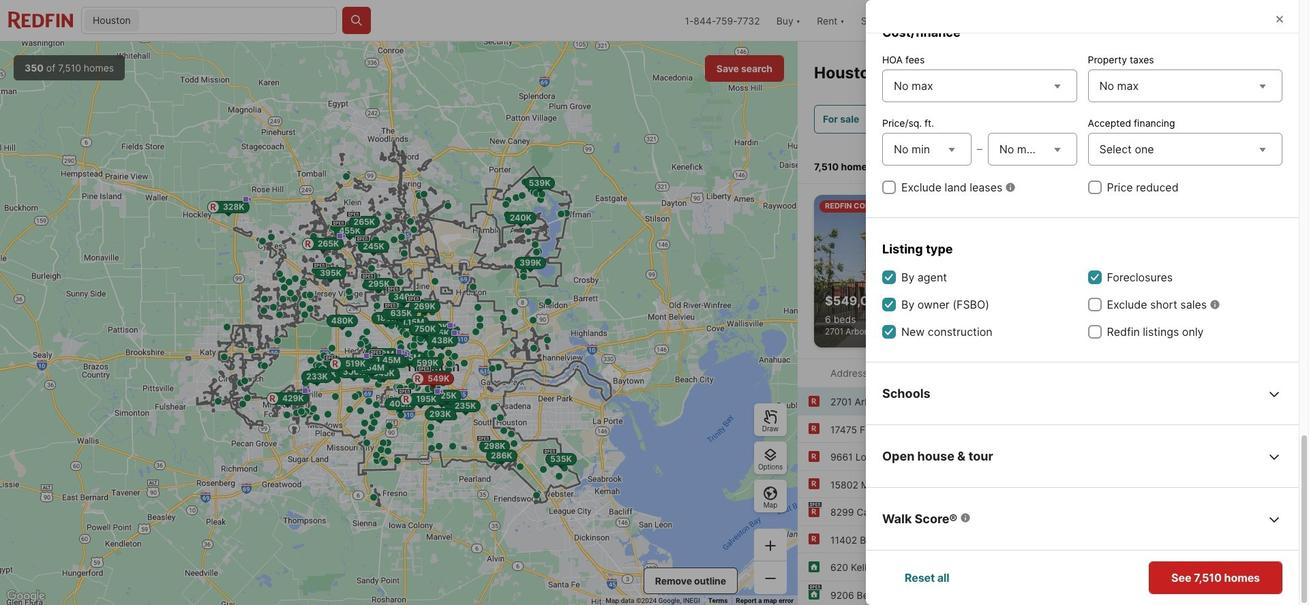 Task type: vqa. For each thing, say whether or not it's contained in the screenshot.
The Else
no



Task type: describe. For each thing, give the bounding box(es) containing it.
toggle search results photos view tab
[[1176, 147, 1229, 181]]

select a min and max value element
[[883, 130, 1077, 168]]



Task type: locate. For each thing, give the bounding box(es) containing it.
None checkbox
[[1088, 181, 1102, 194], [883, 271, 896, 284], [1088, 271, 1102, 284], [883, 298, 896, 312], [1088, 325, 1102, 339], [1088, 181, 1102, 194], [883, 271, 896, 284], [1088, 271, 1102, 284], [883, 298, 896, 312], [1088, 325, 1102, 339]]

None checkbox
[[883, 181, 896, 194], [1088, 298, 1102, 312], [883, 325, 896, 339], [883, 181, 896, 194], [1088, 298, 1102, 312], [883, 325, 896, 339]]

submit search image
[[350, 14, 364, 27]]

google image
[[3, 588, 48, 606]]

dialog
[[866, 0, 1310, 606]]

None search field
[[142, 8, 336, 35]]

map region
[[0, 42, 798, 606]]

tab list
[[1162, 144, 1293, 184]]

toggle search results table view tab
[[1232, 147, 1280, 181]]



